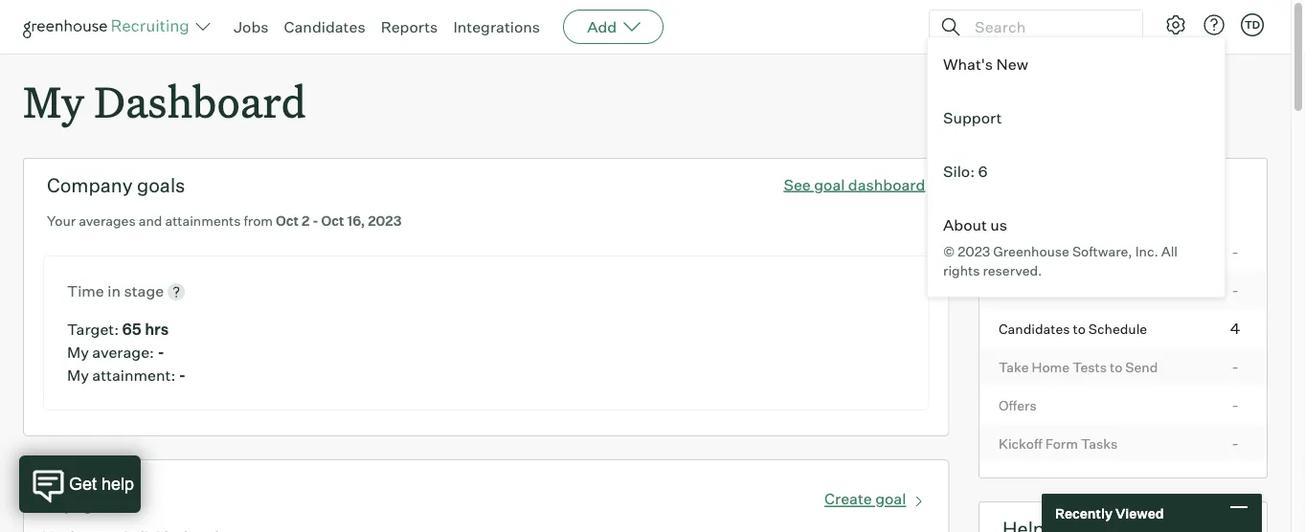 Task type: locate. For each thing, give the bounding box(es) containing it.
silo: 6 link
[[928, 145, 1225, 198]]

2023
[[368, 213, 402, 230], [958, 243, 990, 259]]

integrations
[[453, 17, 540, 36]]

send down schedule
[[1125, 359, 1158, 376]]

greenhouse recruiting image
[[23, 15, 195, 38]]

goal right create
[[875, 490, 906, 509]]

1 vertical spatial goal
[[875, 490, 906, 509]]

take
[[999, 359, 1029, 376]]

0 vertical spatial goal
[[814, 175, 845, 194]]

forms
[[999, 282, 1038, 299]]

add button
[[563, 10, 664, 44]]

1 vertical spatial 2023
[[958, 243, 990, 259]]

greenhouse
[[993, 243, 1069, 259]]

company goals
[[47, 173, 185, 197]]

1 horizontal spatial goal
[[875, 490, 906, 509]]

time in
[[67, 282, 124, 301]]

dashboard
[[94, 73, 306, 129]]

see goal dashboard
[[784, 175, 925, 194]]

send
[[1060, 282, 1093, 299], [1125, 359, 1158, 376]]

oct
[[276, 213, 299, 230], [321, 213, 344, 230]]

tasks
[[1081, 435, 1118, 452]]

goal right see
[[814, 175, 845, 194]]

software,
[[1072, 243, 1132, 259]]

company
[[47, 173, 133, 197]]

1 vertical spatial send
[[1125, 359, 1158, 376]]

stage
[[124, 282, 164, 301]]

home
[[1032, 359, 1070, 376]]

0 horizontal spatial 2023
[[368, 213, 402, 230]]

candidates link
[[284, 17, 365, 36]]

goals
[[137, 173, 185, 197], [81, 487, 139, 515]]

target:
[[67, 320, 119, 339]]

recently viewed
[[1055, 505, 1164, 522]]

goal
[[814, 175, 845, 194], [875, 490, 906, 509]]

your
[[47, 213, 76, 230]]

my
[[23, 73, 84, 129], [67, 343, 89, 362], [67, 366, 89, 385], [43, 487, 76, 515]]

65
[[122, 320, 142, 339]]

candidates for candidates to schedule
[[999, 320, 1070, 337]]

1 vertical spatial to
[[1110, 359, 1122, 376]]

6
[[978, 162, 988, 181]]

to up take home tests to send
[[1073, 320, 1086, 337]]

us
[[990, 215, 1007, 235]]

0 horizontal spatial to
[[1073, 320, 1086, 337]]

take home tests to send
[[999, 359, 1158, 376]]

oct left '2' at the top
[[276, 213, 299, 230]]

candidates down forms to send
[[999, 320, 1070, 337]]

my dashboard
[[23, 73, 306, 129]]

oct left 16,
[[321, 213, 344, 230]]

attainment:
[[92, 366, 176, 385]]

needs decision
[[999, 244, 1096, 261]]

0 vertical spatial goals
[[137, 173, 185, 197]]

jobs
[[234, 17, 269, 36]]

average:
[[92, 343, 154, 362]]

to
[[1041, 282, 1057, 299]]

your averages and attainments from oct 2 - oct 16, 2023
[[47, 213, 402, 230]]

2023 right 16,
[[368, 213, 402, 230]]

see
[[784, 175, 811, 194]]

attainments
[[165, 213, 241, 230]]

0 horizontal spatial candidates
[[284, 17, 365, 36]]

viewed
[[1115, 505, 1164, 522]]

0 horizontal spatial oct
[[276, 213, 299, 230]]

send right to
[[1060, 282, 1093, 299]]

rights
[[943, 262, 980, 279]]

schedule
[[1089, 320, 1147, 337]]

integrations link
[[453, 17, 540, 36]]

what's
[[943, 55, 993, 74]]

1 vertical spatial goals
[[81, 487, 139, 515]]

0 horizontal spatial goal
[[814, 175, 845, 194]]

and
[[139, 213, 162, 230]]

to
[[1073, 320, 1086, 337], [1110, 359, 1122, 376]]

0 vertical spatial to
[[1073, 320, 1086, 337]]

to right tests
[[1110, 359, 1122, 376]]

about us © 2023 greenhouse software, inc. all rights reserved.
[[943, 215, 1178, 279]]

1 horizontal spatial oct
[[321, 213, 344, 230]]

2023 inside about us © 2023 greenhouse software, inc. all rights reserved.
[[958, 243, 990, 259]]

1 oct from the left
[[276, 213, 299, 230]]

2023 up rights
[[958, 243, 990, 259]]

1 vertical spatial candidates
[[999, 320, 1070, 337]]

candidates right jobs
[[284, 17, 365, 36]]

2 oct from the left
[[321, 213, 344, 230]]

create goal
[[824, 490, 906, 509]]

tab list
[[993, 169, 1253, 208]]

candidates
[[284, 17, 365, 36], [999, 320, 1070, 337]]

1 horizontal spatial 2023
[[958, 243, 990, 259]]

goals for my goals
[[81, 487, 139, 515]]

0 horizontal spatial send
[[1060, 282, 1093, 299]]

see goal dashboard link
[[784, 175, 925, 194]]

forms to send
[[999, 282, 1093, 299]]

16,
[[347, 213, 365, 230]]

0 vertical spatial candidates
[[284, 17, 365, 36]]

1 horizontal spatial candidates
[[999, 320, 1070, 337]]

about
[[943, 215, 987, 235]]

-
[[312, 213, 319, 230], [1232, 242, 1239, 261], [1232, 280, 1239, 299], [157, 343, 164, 362], [1232, 357, 1239, 376], [179, 366, 186, 385], [1232, 395, 1239, 414], [1232, 433, 1239, 453]]

Search text field
[[970, 13, 1125, 41]]

hrs
[[145, 320, 169, 339]]

silo: 6
[[943, 162, 988, 181]]



Task type: describe. For each thing, give the bounding box(es) containing it.
goal for company goals
[[814, 175, 845, 194]]

kickoff form tasks
[[999, 435, 1118, 452]]

kickoff
[[999, 435, 1042, 452]]

0 vertical spatial send
[[1060, 282, 1093, 299]]

support
[[943, 108, 1002, 127]]

all
[[1161, 243, 1178, 259]]

from
[[244, 213, 273, 230]]

recently
[[1055, 505, 1113, 522]]

needs
[[999, 244, 1039, 261]]

goal for my goals
[[875, 490, 906, 509]]

tests
[[1073, 359, 1107, 376]]

jobs link
[[234, 17, 269, 36]]

4
[[1230, 319, 1240, 338]]

silo:
[[943, 162, 975, 181]]

what's new
[[943, 55, 1028, 74]]

td button
[[1237, 10, 1268, 40]]

candidates to schedule
[[999, 320, 1147, 337]]

td
[[1245, 18, 1260, 31]]

my goals
[[43, 487, 139, 515]]

new
[[996, 55, 1028, 74]]

in
[[107, 282, 121, 301]]

time
[[67, 282, 104, 301]]

candidates for candidates
[[284, 17, 365, 36]]

create
[[824, 490, 872, 509]]

decision
[[1042, 244, 1096, 261]]

1 horizontal spatial send
[[1125, 359, 1158, 376]]

reports
[[381, 17, 438, 36]]

dashboard
[[848, 175, 925, 194]]

td button
[[1241, 13, 1264, 36]]

configure image
[[1164, 13, 1187, 36]]

about us menu item
[[928, 198, 1225, 296]]

reserved.
[[983, 262, 1042, 279]]

support link
[[928, 91, 1225, 145]]

0 vertical spatial 2023
[[368, 213, 402, 230]]

reports link
[[381, 17, 438, 36]]

inc.
[[1135, 243, 1158, 259]]

1 horizontal spatial to
[[1110, 359, 1122, 376]]

offers
[[999, 397, 1037, 414]]

©
[[943, 243, 955, 259]]

add
[[587, 17, 617, 36]]

goals for company goals
[[137, 173, 185, 197]]

create goal link
[[824, 486, 929, 509]]

2
[[302, 213, 310, 230]]

averages
[[79, 213, 136, 230]]

form
[[1045, 435, 1078, 452]]

target: 65 hrs my average: - my attainment: -
[[67, 320, 186, 385]]



Task type: vqa. For each thing, say whether or not it's contained in the screenshot.


